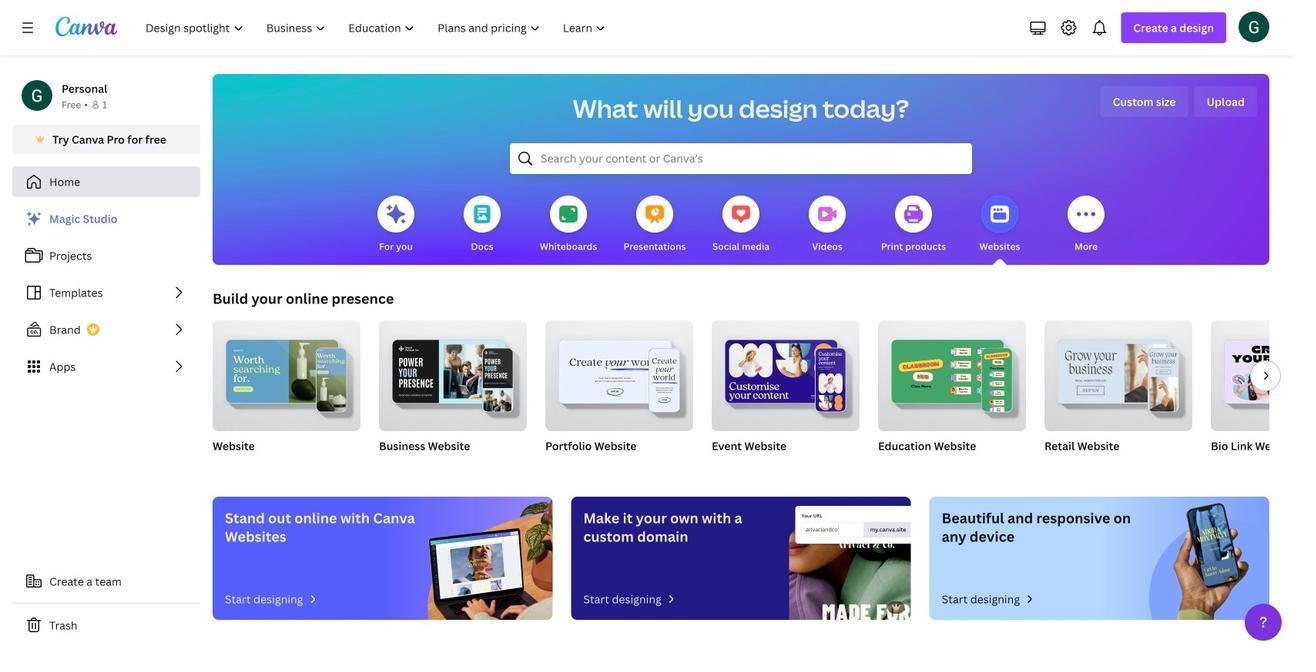 Task type: locate. For each thing, give the bounding box(es) containing it.
list
[[12, 203, 200, 382]]

Search search field
[[541, 144, 941, 173]]

None search field
[[510, 143, 972, 174]]

group
[[213, 314, 361, 473], [213, 314, 361, 431], [379, 314, 527, 473], [379, 314, 527, 431], [545, 314, 693, 473], [545, 314, 693, 431], [712, 314, 860, 473], [712, 314, 860, 431], [878, 320, 1026, 473], [878, 320, 1026, 431], [1045, 320, 1193, 473], [1211, 320, 1294, 473]]



Task type: vqa. For each thing, say whether or not it's contained in the screenshot.
group
yes



Task type: describe. For each thing, give the bounding box(es) containing it.
top level navigation element
[[136, 12, 619, 43]]

greg robinson image
[[1239, 11, 1270, 42]]



